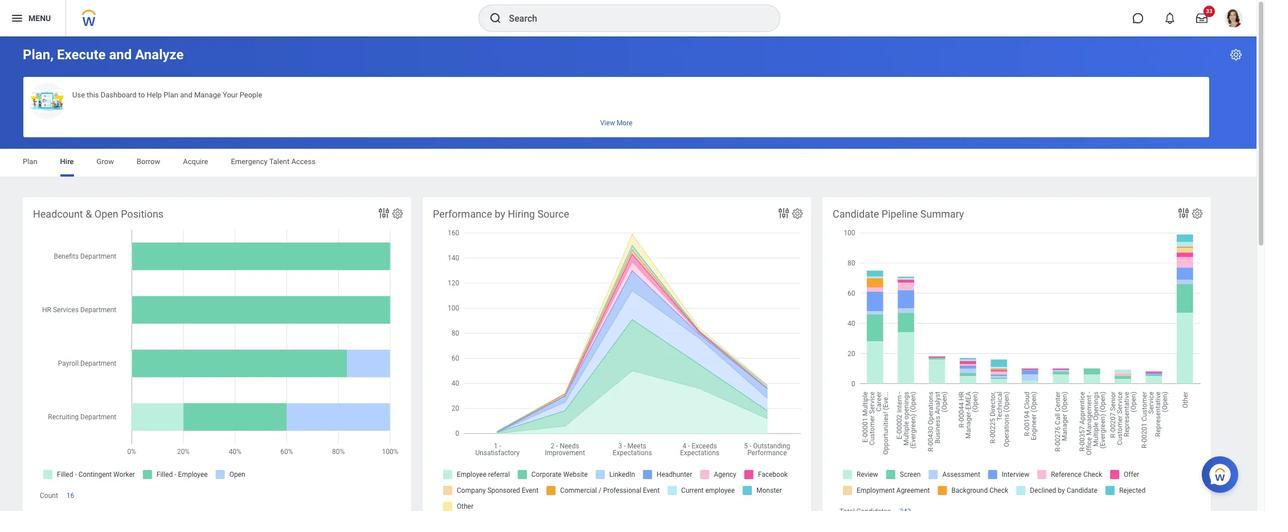 Task type: vqa. For each thing, say whether or not it's contained in the screenshot.
fullscreen icon
no



Task type: describe. For each thing, give the bounding box(es) containing it.
your
[[223, 91, 238, 99]]

help
[[147, 91, 162, 99]]

configure candidate pipeline summary image
[[1192, 207, 1204, 220]]

notifications large image
[[1165, 13, 1176, 24]]

candidate
[[833, 208, 880, 220]]

headcount & open positions element
[[23, 197, 411, 511]]

acquire
[[183, 157, 208, 166]]

this
[[87, 91, 99, 99]]

positions
[[121, 208, 164, 220]]

performance by hiring source element
[[423, 197, 812, 511]]

use this dashboard to help plan and manage your people button
[[23, 77, 1210, 137]]

analyze
[[135, 47, 184, 63]]

performance
[[433, 208, 492, 220]]

plan, execute and analyze
[[23, 47, 184, 63]]

use
[[72, 91, 85, 99]]

talent
[[269, 157, 290, 166]]

configure and view chart data image for performance by hiring source
[[777, 206, 791, 220]]

performance by hiring source
[[433, 208, 570, 220]]

search image
[[489, 11, 502, 25]]

headcount
[[33, 208, 83, 220]]

execute
[[57, 47, 106, 63]]

menu button
[[0, 0, 66, 36]]

plan, execute and analyze main content
[[0, 36, 1257, 511]]

use this dashboard to help plan and manage your people
[[72, 91, 262, 99]]

33
[[1207, 8, 1213, 14]]

manage
[[194, 91, 221, 99]]

plan inside button
[[164, 91, 178, 99]]

plan,
[[23, 47, 54, 63]]

16 button
[[67, 491, 76, 500]]

candidate pipeline summary element
[[823, 197, 1212, 511]]

hire
[[60, 157, 74, 166]]

headcount & open positions
[[33, 208, 164, 220]]

summary
[[921, 208, 965, 220]]

grow
[[97, 157, 114, 166]]

&
[[86, 208, 92, 220]]

count
[[40, 492, 58, 500]]



Task type: locate. For each thing, give the bounding box(es) containing it.
configure and view chart data image inside the performance by hiring source element
[[777, 206, 791, 220]]

0 horizontal spatial plan
[[23, 157, 37, 166]]

1 vertical spatial and
[[180, 91, 192, 99]]

emergency talent access
[[231, 157, 316, 166]]

16
[[67, 492, 74, 500]]

borrow
[[137, 157, 160, 166]]

1 configure and view chart data image from the left
[[777, 206, 791, 220]]

tab list
[[11, 149, 1246, 177]]

and
[[109, 47, 132, 63], [180, 91, 192, 99]]

Search Workday  search field
[[509, 6, 757, 31]]

and left the manage
[[180, 91, 192, 99]]

2 configure and view chart data image from the left
[[1177, 206, 1191, 220]]

plan left hire
[[23, 157, 37, 166]]

profile logan mcneil image
[[1225, 9, 1243, 30]]

0 horizontal spatial and
[[109, 47, 132, 63]]

1 horizontal spatial configure and view chart data image
[[1177, 206, 1191, 220]]

plan
[[164, 91, 178, 99], [23, 157, 37, 166]]

to
[[138, 91, 145, 99]]

and left the 'analyze'
[[109, 47, 132, 63]]

configure this page image
[[1230, 48, 1243, 62]]

1 vertical spatial plan
[[23, 157, 37, 166]]

inbox large image
[[1197, 13, 1208, 24]]

1 horizontal spatial plan
[[164, 91, 178, 99]]

configure and view chart data image inside "candidate pipeline summary" element
[[1177, 206, 1191, 220]]

0 horizontal spatial configure and view chart data image
[[777, 206, 791, 220]]

0 vertical spatial plan
[[164, 91, 178, 99]]

configure performance by hiring source image
[[792, 207, 804, 220]]

plan right 'help'
[[164, 91, 178, 99]]

tab list inside plan, execute and analyze main content
[[11, 149, 1246, 177]]

configure and view chart data image left "configure performance by hiring source" image at right top
[[777, 206, 791, 220]]

people
[[240, 91, 262, 99]]

open
[[95, 208, 118, 220]]

source
[[538, 208, 570, 220]]

tab list containing plan
[[11, 149, 1246, 177]]

0 vertical spatial and
[[109, 47, 132, 63]]

configure and view chart data image for candidate pipeline summary
[[1177, 206, 1191, 220]]

candidate pipeline summary
[[833, 208, 965, 220]]

configure headcount & open positions image
[[392, 207, 404, 220]]

33 button
[[1190, 6, 1216, 31]]

configure and view chart data image
[[777, 206, 791, 220], [1177, 206, 1191, 220]]

emergency
[[231, 157, 268, 166]]

pipeline
[[882, 208, 918, 220]]

justify image
[[10, 11, 24, 25]]

1 horizontal spatial and
[[180, 91, 192, 99]]

dashboard
[[101, 91, 137, 99]]

configure and view chart data image
[[377, 206, 391, 220]]

menu banner
[[0, 0, 1257, 36]]

access
[[291, 157, 316, 166]]

and inside button
[[180, 91, 192, 99]]

hiring
[[508, 208, 535, 220]]

configure and view chart data image left configure candidate pipeline summary image
[[1177, 206, 1191, 220]]

by
[[495, 208, 506, 220]]

plan inside 'tab list'
[[23, 157, 37, 166]]

menu
[[28, 13, 51, 23]]



